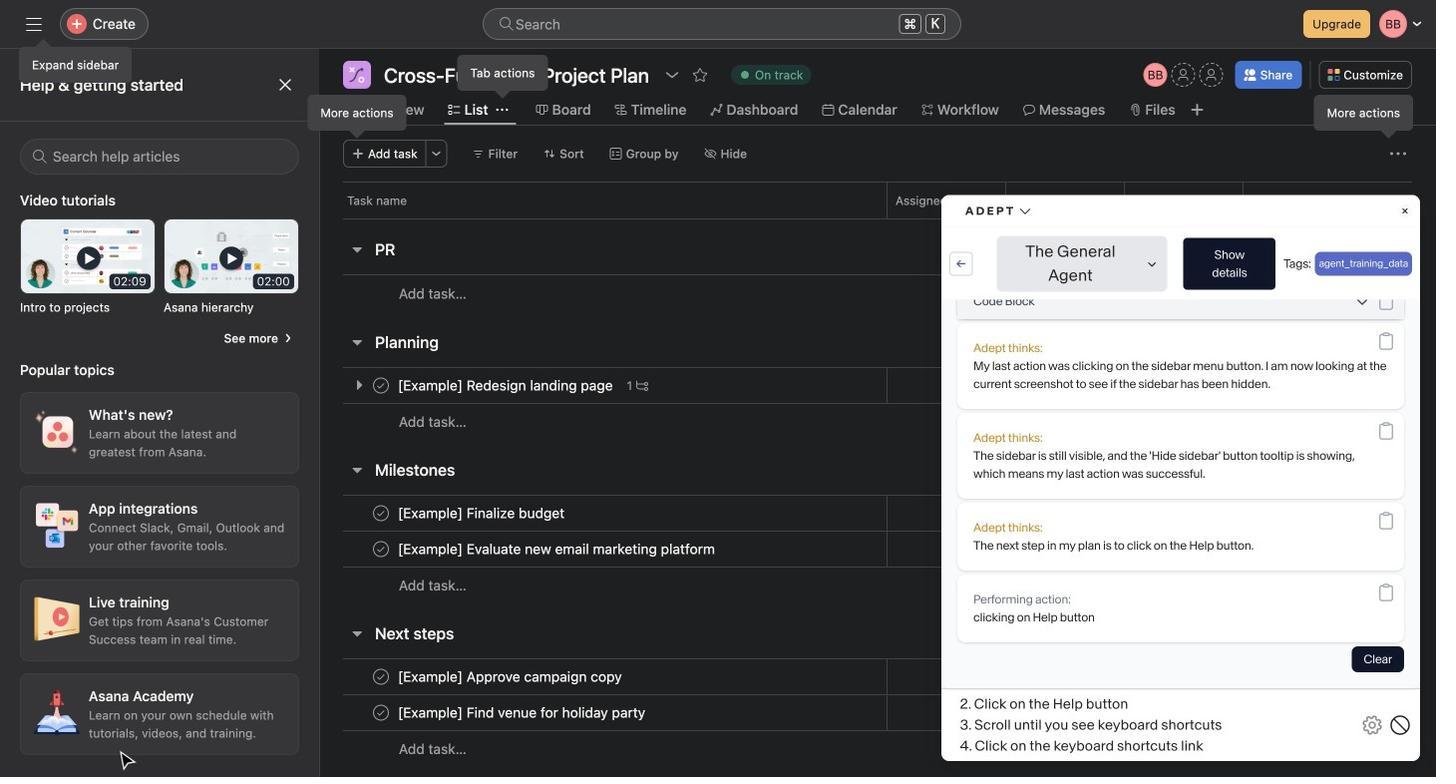 Task type: locate. For each thing, give the bounding box(es) containing it.
1 vertical spatial mark complete checkbox
[[369, 501, 393, 525]]

header planning tree grid
[[319, 367, 1437, 440]]

more actions image
[[1391, 146, 1407, 162], [431, 148, 443, 160]]

3 mark complete checkbox from the top
[[369, 701, 393, 725]]

mark complete checkbox for [example] evaluate new email marketing platform cell
[[369, 537, 393, 561]]

2 vertical spatial mark complete checkbox
[[369, 701, 393, 725]]

0 vertical spatial mark complete checkbox
[[369, 374, 393, 398]]

mark complete image
[[369, 701, 393, 725]]

mark complete image for mark complete option within the [example] redesign landing page cell
[[369, 374, 393, 398]]

collapse task list for this group image
[[349, 334, 365, 350]]

mark complete checkbox inside [example] approve campaign copy cell
[[369, 665, 393, 689]]

mark complete checkbox inside [example] find venue for holiday party cell
[[369, 701, 393, 725]]

[example] approve campaign copy cell
[[319, 659, 887, 696]]

0 horizontal spatial none field
[[20, 139, 299, 175]]

4 task name text field from the top
[[394, 667, 628, 687]]

0 vertical spatial none field
[[483, 8, 962, 40]]

None field
[[483, 8, 962, 40], [20, 139, 299, 175]]

1 task name text field from the top
[[394, 376, 619, 396]]

1 mark complete checkbox from the top
[[369, 537, 393, 561]]

2 vertical spatial collapse task list for this group image
[[349, 626, 365, 642]]

Task name text field
[[394, 703, 652, 723]]

close help & getting started image
[[277, 77, 293, 93]]

3 collapse task list for this group image from the top
[[349, 626, 365, 642]]

show options for assignee column image
[[978, 195, 990, 207]]

tooltip
[[20, 42, 131, 82], [459, 56, 547, 96], [309, 96, 406, 136], [1316, 96, 1413, 136]]

collapse task list for this group image
[[349, 241, 365, 257], [349, 462, 365, 478], [349, 626, 365, 642]]

[example] evaluate new email marketing platform cell
[[319, 531, 887, 568]]

0 vertical spatial collapse task list for this group image
[[349, 241, 365, 257]]

3 task name text field from the top
[[394, 539, 721, 559]]

2 mark complete checkbox from the top
[[369, 501, 393, 525]]

Task name text field
[[394, 376, 619, 396], [394, 503, 571, 523], [394, 539, 721, 559], [394, 667, 628, 687]]

mark complete image inside [example] finalize budget cell
[[369, 501, 393, 525]]

show options for priority column image
[[1215, 195, 1227, 207]]

mark complete checkbox inside [example] evaluate new email marketing platform cell
[[369, 537, 393, 561]]

line_and_symbols image
[[349, 67, 365, 83]]

mark complete checkbox inside [example] redesign landing page cell
[[369, 374, 393, 398]]

2 mark complete checkbox from the top
[[369, 665, 393, 689]]

2 collapse task list for this group image from the top
[[349, 462, 365, 478]]

intro to projects image
[[21, 220, 155, 293]]

expand subtask list for the task [example] redesign landing page image
[[351, 377, 367, 393]]

add tab image
[[1190, 102, 1206, 118]]

1 vertical spatial none field
[[20, 139, 299, 175]]

[example] redesign landing page cell
[[319, 367, 887, 404]]

None text field
[[379, 61, 655, 89]]

0 vertical spatial mark complete checkbox
[[369, 537, 393, 561]]

tab actions image
[[497, 104, 509, 116]]

[example] finalize budget cell
[[319, 495, 887, 532]]

Mark complete checkbox
[[369, 374, 393, 398], [369, 501, 393, 525], [369, 701, 393, 725]]

2 task name text field from the top
[[394, 503, 571, 523]]

4 mark complete image from the top
[[369, 665, 393, 689]]

row
[[319, 182, 1437, 219], [343, 218, 1413, 220], [319, 274, 1437, 312], [319, 367, 1437, 404], [319, 403, 1437, 440], [319, 495, 1437, 532], [319, 531, 1437, 568], [319, 567, 1437, 604], [319, 659, 1437, 696], [319, 695, 1437, 731], [319, 730, 1437, 767]]

1 vertical spatial collapse task list for this group image
[[349, 462, 365, 478]]

mark complete image inside [example] approve campaign copy cell
[[369, 665, 393, 689]]

mark complete image inside [example] redesign landing page cell
[[369, 374, 393, 398]]

mark complete checkbox inside [example] finalize budget cell
[[369, 501, 393, 525]]

expand sidebar image
[[26, 16, 42, 32]]

1 horizontal spatial none field
[[483, 8, 962, 40]]

header milestones tree grid
[[319, 495, 1437, 604]]

mark complete image for mark complete option within [example] finalize budget cell
[[369, 501, 393, 525]]

mark complete image
[[369, 374, 393, 398], [369, 501, 393, 525], [369, 537, 393, 561], [369, 665, 393, 689]]

1 mark complete checkbox from the top
[[369, 374, 393, 398]]

header next steps tree grid
[[319, 659, 1437, 767]]

Mark complete checkbox
[[369, 537, 393, 561], [369, 665, 393, 689]]

task name text field inside [example] evaluate new email marketing platform cell
[[394, 539, 721, 559]]

task name text field inside [example] finalize budget cell
[[394, 503, 571, 523]]

3 mark complete image from the top
[[369, 537, 393, 561]]

manage project members image
[[1144, 63, 1168, 87]]

mark complete image inside [example] evaluate new email marketing platform cell
[[369, 537, 393, 561]]

task name text field inside [example] approve campaign copy cell
[[394, 667, 628, 687]]

2 mark complete image from the top
[[369, 501, 393, 525]]

1 vertical spatial mark complete checkbox
[[369, 665, 393, 689]]

mark complete checkbox for task name text box within the [example] finalize budget cell
[[369, 501, 393, 525]]

1 mark complete image from the top
[[369, 374, 393, 398]]



Task type: vqa. For each thing, say whether or not it's contained in the screenshot.
board icon
no



Task type: describe. For each thing, give the bounding box(es) containing it.
Search tasks, projects, and more text field
[[483, 8, 962, 40]]

task name text field for [example] finalize budget cell
[[394, 503, 571, 523]]

add to starred image
[[693, 67, 709, 83]]

collapse task list for this group image for [example] finalize budget cell
[[349, 462, 365, 478]]

collapse task list for this group image for [example] approve campaign copy cell in the bottom of the page
[[349, 626, 365, 642]]

mark complete image for mark complete checkbox inside [example] approve campaign copy cell
[[369, 665, 393, 689]]

task name text field inside [example] redesign landing page cell
[[394, 376, 619, 396]]

Search help articles text field
[[20, 139, 299, 175]]

none field the search help articles
[[20, 139, 299, 175]]

asana hierarchy image
[[165, 220, 298, 293]]

task name text field for [example] approve campaign copy cell in the bottom of the page
[[394, 667, 628, 687]]

1 horizontal spatial more actions image
[[1391, 146, 1407, 162]]

mark complete image for mark complete checkbox in the [example] evaluate new email marketing platform cell
[[369, 537, 393, 561]]

mark complete checkbox for [example] approve campaign copy cell in the bottom of the page
[[369, 665, 393, 689]]

1 collapse task list for this group image from the top
[[349, 241, 365, 257]]

0 horizontal spatial more actions image
[[431, 148, 443, 160]]

[example] find venue for holiday party cell
[[319, 695, 887, 731]]

show options for due date column image
[[1097, 195, 1109, 207]]

none field search tasks, projects, and more
[[483, 8, 962, 40]]

1 subtask image
[[637, 380, 649, 392]]

show options image
[[665, 67, 681, 83]]

mark complete checkbox for task name text field
[[369, 701, 393, 725]]

task name text field for [example] evaluate new email marketing platform cell
[[394, 539, 721, 559]]



